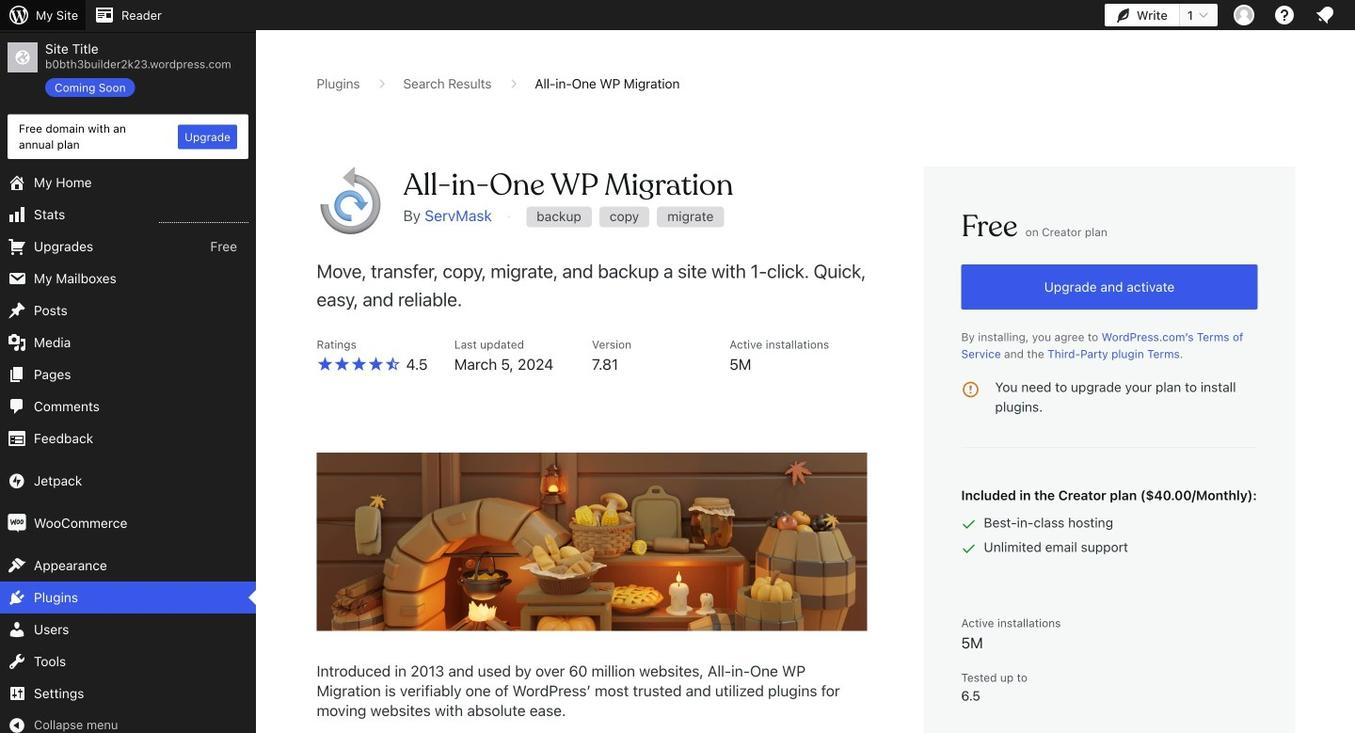 Task type: vqa. For each thing, say whether or not it's contained in the screenshot.
OPTION GROUP
no



Task type: describe. For each thing, give the bounding box(es) containing it.
plugin icon image
[[317, 167, 384, 234]]

1 img image from the top
[[8, 472, 26, 490]]

manage your notifications image
[[1314, 4, 1336, 26]]



Task type: locate. For each thing, give the bounding box(es) containing it.
0 vertical spatial img image
[[8, 472, 26, 490]]

1 vertical spatial img image
[[8, 514, 26, 533]]

my profile image
[[1234, 5, 1255, 25]]

help image
[[1273, 4, 1296, 26]]

2 img image from the top
[[8, 514, 26, 533]]

all-in-one wp migration image
[[317, 453, 867, 631]]

main content
[[317, 74, 1295, 733]]

highest hourly views 0 image
[[159, 211, 248, 223]]

img image
[[8, 472, 26, 490], [8, 514, 26, 533]]



